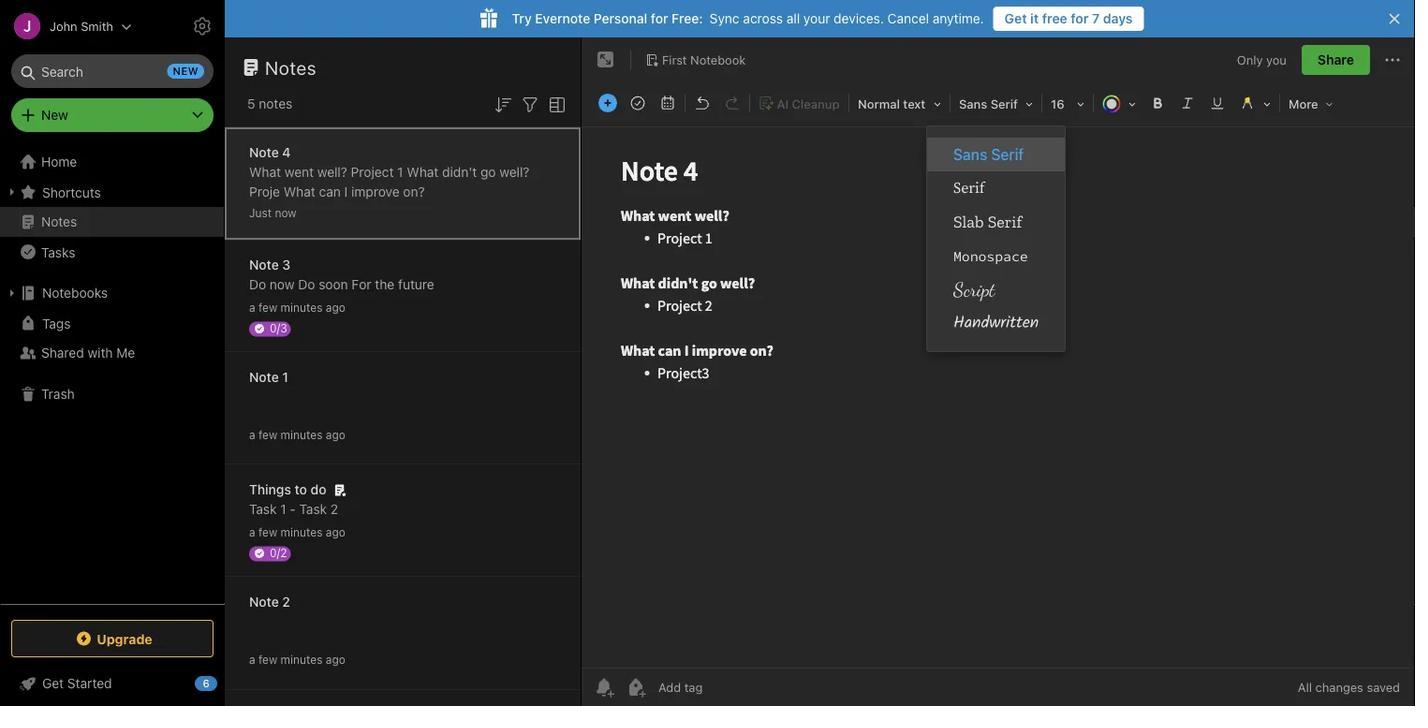 Task type: locate. For each thing, give the bounding box(es) containing it.
1 horizontal spatial notes
[[265, 56, 317, 78]]

well?
[[317, 164, 348, 180], [500, 164, 530, 180]]

john
[[50, 19, 77, 33]]

3 a few minutes ago from the top
[[249, 526, 346, 539]]

add filters image
[[519, 94, 542, 116]]

notes up "tasks"
[[41, 214, 77, 230]]

serif up "slab" at the top of the page
[[954, 179, 985, 198]]

note down the 0/3
[[249, 370, 279, 385]]

note down 0/2
[[249, 595, 279, 610]]

Font family field
[[953, 90, 1040, 117]]

Help and Learning task checklist field
[[0, 669, 225, 699]]

few down the note 2
[[259, 654, 278, 667]]

notes
[[265, 56, 317, 78], [41, 214, 77, 230]]

things to do
[[249, 482, 327, 498]]

1 up on?
[[398, 164, 403, 180]]

home link
[[0, 147, 225, 177]]

sans up serif link
[[954, 146, 988, 164]]

sans serif up serif link
[[954, 146, 1024, 164]]

note for note 4
[[249, 145, 279, 160]]

tags
[[42, 316, 71, 331]]

well? up can
[[317, 164, 348, 180]]

2 note from the top
[[249, 257, 279, 273]]

what down went
[[284, 184, 316, 200]]

undo image
[[690, 90, 716, 116]]

3 ago from the top
[[326, 526, 346, 539]]

underline image
[[1205, 90, 1231, 116]]

0 vertical spatial 1
[[398, 164, 403, 180]]

tree
[[0, 147, 225, 604]]

2 for from the left
[[1071, 11, 1089, 26]]

Add filters field
[[519, 92, 542, 116]]

do
[[249, 277, 266, 292], [298, 277, 315, 292]]

went
[[285, 164, 314, 180]]

1 left '-' on the left of page
[[280, 502, 286, 517]]

for left 7
[[1071, 11, 1089, 26]]

sans
[[960, 97, 988, 111], [954, 146, 988, 164]]

a few minutes ago down 'task 1 - task 2' at the left
[[249, 526, 346, 539]]

notes up notes
[[265, 56, 317, 78]]

2 down 0/2
[[282, 595, 290, 610]]

improve
[[351, 184, 400, 200]]

note window element
[[582, 37, 1416, 707]]

shortcuts
[[42, 184, 101, 200]]

for left free:
[[651, 11, 669, 26]]

1 minutes from the top
[[281, 301, 323, 314]]

do
[[311, 482, 327, 498]]

1 vertical spatial now
[[270, 277, 295, 292]]

all
[[787, 11, 800, 26]]

expand note image
[[595, 49, 618, 71]]

script
[[954, 277, 996, 301]]

serif inside slab serif link
[[988, 212, 1023, 232]]

3 minutes from the top
[[281, 526, 323, 539]]

0 vertical spatial now
[[275, 207, 297, 220]]

1 horizontal spatial get
[[1005, 11, 1028, 26]]

italic image
[[1175, 90, 1201, 116]]

0 horizontal spatial notes
[[41, 214, 77, 230]]

shortcuts button
[[0, 177, 224, 207]]

trash link
[[0, 380, 224, 410]]

notebook
[[691, 53, 746, 67]]

minutes down 'task 1 - task 2' at the left
[[281, 526, 323, 539]]

script handwritten
[[954, 277, 1039, 336]]

0 vertical spatial 2
[[331, 502, 339, 517]]

add a reminder image
[[593, 677, 616, 699]]

sans serif up the sans serif link on the top right
[[960, 97, 1019, 111]]

2 do from the left
[[298, 277, 315, 292]]

Add tag field
[[657, 680, 797, 696]]

a few minutes ago down the note 2
[[249, 654, 346, 667]]

2 task from the left
[[300, 502, 327, 517]]

1 for task 1 - task 2
[[280, 502, 286, 517]]

serif inside the sans serif link
[[992, 146, 1024, 164]]

few up things
[[259, 429, 278, 442]]

2 well? from the left
[[500, 164, 530, 180]]

the
[[375, 277, 395, 292]]

for for free:
[[651, 11, 669, 26]]

serif up sans serif menu item
[[991, 97, 1019, 111]]

now
[[275, 207, 297, 220], [270, 277, 295, 292]]

personal
[[594, 11, 648, 26]]

sync
[[710, 11, 740, 26]]

notes inside tree
[[41, 214, 77, 230]]

minutes up the 0/3
[[281, 301, 323, 314]]

tags button
[[0, 308, 224, 338]]

for
[[651, 11, 669, 26], [1071, 11, 1089, 26]]

now down 3
[[270, 277, 295, 292]]

1 vertical spatial get
[[42, 676, 64, 692]]

1
[[398, 164, 403, 180], [282, 370, 289, 385], [280, 502, 286, 517]]

get inside help and learning task checklist field
[[42, 676, 64, 692]]

3 note from the top
[[249, 370, 279, 385]]

try
[[512, 11, 532, 26]]

0 horizontal spatial for
[[651, 11, 669, 26]]

few up the 0/3
[[259, 301, 278, 314]]

1 horizontal spatial do
[[298, 277, 315, 292]]

a few minutes ago up the 0/3
[[249, 301, 346, 314]]

get left it
[[1005, 11, 1028, 26]]

days
[[1104, 11, 1133, 26]]

More field
[[1283, 90, 1341, 117]]

2 vertical spatial 1
[[280, 502, 286, 517]]

do left soon
[[298, 277, 315, 292]]

4 note from the top
[[249, 595, 279, 610]]

4
[[282, 145, 291, 160]]

sans up the sans serif link on the top right
[[960, 97, 988, 111]]

1 down the 0/3
[[282, 370, 289, 385]]

serif inside serif link
[[954, 179, 985, 198]]

a down the note 2
[[249, 654, 255, 667]]

0 horizontal spatial do
[[249, 277, 266, 292]]

note left the 4
[[249, 145, 279, 160]]

1 vertical spatial 2
[[282, 595, 290, 610]]

1 vertical spatial notes
[[41, 214, 77, 230]]

now right just
[[275, 207, 297, 220]]

share
[[1318, 52, 1355, 67]]

a
[[249, 301, 255, 314], [249, 429, 255, 442], [249, 526, 255, 539], [249, 654, 255, 667]]

me
[[116, 345, 135, 361]]

-
[[290, 502, 296, 517]]

Account field
[[0, 7, 132, 45]]

5 notes
[[247, 96, 293, 112]]

trash
[[41, 387, 75, 402]]

what
[[249, 164, 281, 180], [407, 164, 439, 180], [284, 184, 316, 200]]

1 horizontal spatial task
[[300, 502, 327, 517]]

0 vertical spatial get
[[1005, 11, 1028, 26]]

4 a few minutes ago from the top
[[249, 654, 346, 667]]

click to collapse image
[[218, 672, 232, 694]]

0 horizontal spatial get
[[42, 676, 64, 692]]

1 inside what went well? project 1 what didn't go well? proje what can i improve on?
[[398, 164, 403, 180]]

started
[[67, 676, 112, 692]]

for inside get it free for 7 days "button"
[[1071, 11, 1089, 26]]

2 right '-' on the left of page
[[331, 502, 339, 517]]

note left 3
[[249, 257, 279, 273]]

0 horizontal spatial well?
[[317, 164, 348, 180]]

1 vertical spatial sans serif
[[954, 146, 1024, 164]]

7
[[1093, 11, 1100, 26]]

2
[[331, 502, 339, 517], [282, 595, 290, 610]]

task down 'do'
[[300, 502, 327, 517]]

2 a from the top
[[249, 429, 255, 442]]

note 1
[[249, 370, 289, 385]]

things
[[249, 482, 291, 498]]

1 a from the top
[[249, 301, 255, 314]]

task
[[249, 502, 277, 517], [300, 502, 327, 517]]

bold image
[[1145, 90, 1171, 116]]

5
[[247, 96, 255, 112]]

normal
[[858, 97, 900, 111]]

1 vertical spatial 1
[[282, 370, 289, 385]]

View options field
[[542, 92, 569, 116]]

4 few from the top
[[259, 654, 278, 667]]

0/2
[[270, 547, 287, 560]]

minutes down the note 2
[[281, 654, 323, 667]]

get left started
[[42, 676, 64, 692]]

on?
[[403, 184, 425, 200]]

0 vertical spatial sans
[[960, 97, 988, 111]]

1 horizontal spatial for
[[1071, 11, 1089, 26]]

a down things
[[249, 526, 255, 539]]

1 for from the left
[[651, 11, 669, 26]]

serif up serif link
[[992, 146, 1024, 164]]

what up on?
[[407, 164, 439, 180]]

Font color field
[[1096, 90, 1143, 117]]

do down note 3
[[249, 277, 266, 292]]

first
[[663, 53, 687, 67]]

shared
[[41, 345, 84, 361]]

0 vertical spatial sans serif
[[960, 97, 1019, 111]]

minutes up to
[[281, 429, 323, 442]]

1 horizontal spatial well?
[[500, 164, 530, 180]]

do now do soon for the future
[[249, 277, 435, 292]]

sans serif
[[960, 97, 1019, 111], [954, 146, 1024, 164]]

a few minutes ago
[[249, 301, 346, 314], [249, 429, 346, 442], [249, 526, 346, 539], [249, 654, 346, 667]]

what up proje
[[249, 164, 281, 180]]

task down things
[[249, 502, 277, 517]]

1 vertical spatial sans
[[954, 146, 988, 164]]

get inside "button"
[[1005, 11, 1028, 26]]

well? right the go
[[500, 164, 530, 180]]

a few minutes ago up to
[[249, 429, 346, 442]]

few
[[259, 301, 278, 314], [259, 429, 278, 442], [259, 526, 278, 539], [259, 654, 278, 667]]

serif down serif link
[[988, 212, 1023, 232]]

a down note 3
[[249, 301, 255, 314]]

0 vertical spatial notes
[[265, 56, 317, 78]]

few up 0/2
[[259, 526, 278, 539]]

get
[[1005, 11, 1028, 26], [42, 676, 64, 692]]

text
[[904, 97, 926, 111]]

0 horizontal spatial task
[[249, 502, 277, 517]]

only
[[1238, 53, 1264, 67]]

note
[[249, 145, 279, 160], [249, 257, 279, 273], [249, 370, 279, 385], [249, 595, 279, 610]]

1 note from the top
[[249, 145, 279, 160]]

new search field
[[24, 54, 204, 88]]

0 horizontal spatial what
[[249, 164, 281, 180]]

a up things
[[249, 429, 255, 442]]

tasks
[[41, 244, 75, 260]]

future
[[398, 277, 435, 292]]



Task type: describe. For each thing, give the bounding box(es) containing it.
note for note 1
[[249, 370, 279, 385]]

notes link
[[0, 207, 224, 237]]

your
[[804, 11, 831, 26]]

get for get it free for 7 days
[[1005, 11, 1028, 26]]

slab
[[954, 212, 985, 232]]

project
[[351, 164, 394, 180]]

get it free for 7 days button
[[994, 7, 1145, 31]]

free
[[1043, 11, 1068, 26]]

proje
[[249, 184, 280, 200]]

add tag image
[[625, 677, 648, 699]]

task 1 - task 2
[[249, 502, 339, 517]]

devices.
[[834, 11, 884, 26]]

note for note 3
[[249, 257, 279, 273]]

saved
[[1368, 681, 1401, 695]]

settings image
[[191, 15, 214, 37]]

2 minutes from the top
[[281, 429, 323, 442]]

3 few from the top
[[259, 526, 278, 539]]

Search text field
[[24, 54, 201, 88]]

shared with me
[[41, 345, 135, 361]]

just now
[[249, 207, 297, 220]]

new
[[41, 107, 68, 123]]

now for just
[[275, 207, 297, 220]]

note 4
[[249, 145, 291, 160]]

script link
[[928, 273, 1066, 306]]

sans serif inside field
[[960, 97, 1019, 111]]

1 few from the top
[[259, 301, 278, 314]]

1 for note 1
[[282, 370, 289, 385]]

1 horizontal spatial 2
[[331, 502, 339, 517]]

across
[[744, 11, 783, 26]]

slab serif link
[[928, 205, 1066, 239]]

for
[[352, 277, 372, 292]]

more actions image
[[1382, 49, 1405, 71]]

16
[[1051, 97, 1065, 111]]

note for note 2
[[249, 595, 279, 610]]

sans serif inside menu item
[[954, 146, 1024, 164]]

expand notebooks image
[[5, 286, 20, 301]]

handwritten link
[[928, 306, 1066, 340]]

4 a from the top
[[249, 654, 255, 667]]

now for do
[[270, 277, 295, 292]]

notebooks link
[[0, 278, 224, 308]]

sans inside field
[[960, 97, 988, 111]]

get for get started
[[42, 676, 64, 692]]

note 3
[[249, 257, 291, 273]]

3
[[282, 257, 291, 273]]

2 ago from the top
[[326, 429, 346, 442]]

Font size field
[[1045, 90, 1092, 117]]

task image
[[625, 90, 651, 116]]

first notebook button
[[639, 47, 753, 73]]

i
[[345, 184, 348, 200]]

go
[[481, 164, 496, 180]]

it
[[1031, 11, 1039, 26]]

Heading level field
[[852, 90, 948, 117]]

notes
[[259, 96, 293, 112]]

handwritten
[[954, 310, 1039, 336]]

with
[[88, 345, 113, 361]]

0 horizontal spatial 2
[[282, 595, 290, 610]]

share button
[[1303, 45, 1371, 75]]

serif link
[[928, 171, 1066, 205]]

calendar event image
[[655, 90, 681, 116]]

Insert field
[[594, 90, 622, 116]]

for for 7
[[1071, 11, 1089, 26]]

monospace link
[[928, 239, 1066, 273]]

1 a few minutes ago from the top
[[249, 301, 346, 314]]

more
[[1289, 97, 1319, 111]]

0/3
[[270, 322, 287, 335]]

you
[[1267, 53, 1288, 67]]

1 do from the left
[[249, 277, 266, 292]]

4 minutes from the top
[[281, 654, 323, 667]]

serif inside sans serif field
[[991, 97, 1019, 111]]

all changes saved
[[1299, 681, 1401, 695]]

sans serif link
[[928, 138, 1066, 171]]

to
[[295, 482, 307, 498]]

3 a from the top
[[249, 526, 255, 539]]

upgrade
[[97, 631, 152, 647]]

note 2
[[249, 595, 290, 610]]

More actions field
[[1382, 45, 1405, 75]]

Note Editor text field
[[582, 127, 1416, 668]]

didn't
[[442, 164, 477, 180]]

4 ago from the top
[[326, 654, 346, 667]]

monospace
[[954, 247, 1029, 265]]

cancel
[[888, 11, 930, 26]]

sans inside menu item
[[954, 146, 988, 164]]

try evernote personal for free: sync across all your devices. cancel anytime.
[[512, 11, 985, 26]]

Highlight field
[[1233, 90, 1278, 117]]

2 few from the top
[[259, 429, 278, 442]]

normal text
[[858, 97, 926, 111]]

notebooks
[[42, 285, 108, 301]]

Sort options field
[[492, 92, 514, 116]]

tasks button
[[0, 237, 224, 267]]

dropdown list menu
[[928, 138, 1066, 340]]

new button
[[11, 98, 214, 132]]

1 ago from the top
[[326, 301, 346, 314]]

1 well? from the left
[[317, 164, 348, 180]]

sans serif menu item
[[928, 138, 1066, 171]]

soon
[[319, 277, 348, 292]]

get started
[[42, 676, 112, 692]]

1 task from the left
[[249, 502, 277, 517]]

new
[[173, 65, 199, 77]]

all
[[1299, 681, 1313, 695]]

2 a few minutes ago from the top
[[249, 429, 346, 442]]

tree containing home
[[0, 147, 225, 604]]

changes
[[1316, 681, 1364, 695]]

home
[[41, 154, 77, 170]]

6
[[203, 678, 210, 690]]

2 horizontal spatial what
[[407, 164, 439, 180]]

first notebook
[[663, 53, 746, 67]]

john smith
[[50, 19, 113, 33]]

only you
[[1238, 53, 1288, 67]]

free:
[[672, 11, 703, 26]]

anytime.
[[933, 11, 985, 26]]

what went well? project 1 what didn't go well? proje what can i improve on?
[[249, 164, 530, 200]]

1 horizontal spatial what
[[284, 184, 316, 200]]

slab serif
[[954, 212, 1023, 232]]

just
[[249, 207, 272, 220]]

get it free for 7 days
[[1005, 11, 1133, 26]]

shared with me link
[[0, 338, 224, 368]]



Task type: vqa. For each thing, say whether or not it's contained in the screenshot.
TASKS 'tab'
no



